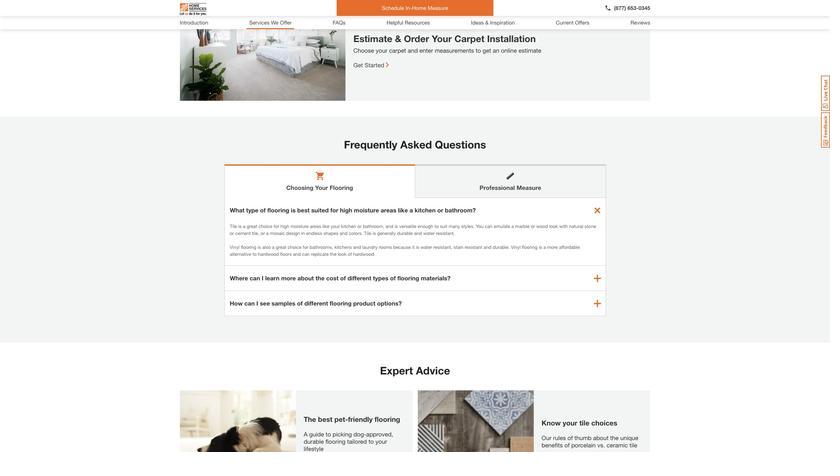 Task type: locate. For each thing, give the bounding box(es) containing it.
suited
[[311, 207, 329, 214]]

of right samples
[[297, 300, 303, 307]]

durable inside a guide to picking dog-approved, durable flooring tailored to your lifestyle
[[304, 438, 324, 445]]

0 vertical spatial your
[[432, 33, 452, 44]]

1 horizontal spatial great
[[276, 244, 287, 250]]

for down in
[[303, 244, 309, 250]]

great up tile,
[[247, 223, 257, 229]]

for
[[331, 207, 339, 214], [274, 223, 279, 229], [303, 244, 309, 250]]

1 vertical spatial tile
[[630, 442, 638, 449]]

feedback link image
[[822, 112, 831, 148]]

of inside vinyl flooring is also a great choice for bathrooms, kitchens and laundry rooms because it is water resistant, stain resistant and durable. vinyl flooring is a more affordable alternative to hardwood floors and can replicate the look of hardwood.
[[348, 251, 352, 257]]

water right it
[[421, 244, 432, 250]]

look down the kitchens
[[338, 251, 347, 257]]

different down cost
[[305, 300, 328, 307]]

our rules of thumb about the unique benefits of porcelain vs. ceramic tile
[[542, 434, 639, 449]]

0 horizontal spatial kitchen
[[341, 223, 356, 229]]

water
[[423, 230, 435, 236], [421, 244, 432, 250]]

0 vertical spatial best
[[297, 207, 310, 214]]

natural
[[569, 223, 584, 229]]

lifestyle
[[304, 445, 324, 452]]

can right how
[[245, 300, 255, 307]]

great inside vinyl flooring is also a great choice for bathrooms, kitchens and laundry rooms because it is water resistant, stain resistant and durable. vinyl flooring is a more affordable alternative to hardwood floors and can replicate the look of hardwood.
[[276, 244, 287, 250]]

0 vertical spatial great
[[247, 223, 257, 229]]

tile is a great choice for high moisture areas like your kitchen or bathroom, and is versatile enough to suit many styles. you can emulate a marble or wood look with natural stone or cement tile, or a mosaic design in endless shapes and colors. tile is generally durable and water resistant.
[[230, 223, 596, 236]]

about down the choices
[[594, 434, 609, 442]]

0 horizontal spatial durable
[[304, 438, 324, 445]]

2 horizontal spatial for
[[331, 207, 339, 214]]

live chat image
[[822, 76, 831, 111]]

online
[[501, 47, 517, 54]]

where
[[230, 275, 248, 282]]

the inside vinyl flooring is also a great choice for bathrooms, kitchens and laundry rooms because it is water resistant, stain resistant and durable. vinyl flooring is a more affordable alternative to hardwood floors and can replicate the look of hardwood.
[[330, 251, 337, 257]]

how
[[230, 300, 243, 307]]

your
[[376, 47, 388, 54], [331, 223, 340, 229], [563, 419, 578, 427], [376, 438, 387, 445]]

bedroom with carpet; orange carpet roll icon image
[[180, 1, 346, 101]]

advice
[[416, 364, 450, 377]]

2 vinyl from the left
[[511, 244, 521, 250]]

about
[[298, 275, 314, 282], [594, 434, 609, 442]]

flooring down marble in the right of the page
[[522, 244, 538, 250]]

order
[[404, 33, 429, 44]]

choice up floors
[[288, 244, 302, 250]]

resistant.
[[436, 230, 455, 236]]

1 horizontal spatial for
[[303, 244, 309, 250]]

0 horizontal spatial areas
[[310, 223, 321, 229]]

moisture up in
[[291, 223, 309, 229]]

of
[[260, 207, 266, 214], [348, 251, 352, 257], [340, 275, 346, 282], [390, 275, 396, 282], [297, 300, 303, 307], [568, 434, 573, 442], [565, 442, 570, 449]]

questions
[[435, 138, 486, 151]]

rooms
[[379, 244, 392, 250]]

your right dog-
[[376, 438, 387, 445]]

1 vertical spatial about
[[594, 434, 609, 442]]

1 horizontal spatial look
[[550, 223, 558, 229]]

to left suit
[[435, 223, 439, 229]]

1 horizontal spatial choice
[[288, 244, 302, 250]]

1 vertical spatial areas
[[310, 223, 321, 229]]

1 horizontal spatial moisture
[[354, 207, 379, 214]]

0 horizontal spatial i
[[257, 300, 258, 307]]

it
[[412, 244, 415, 250]]

choice up tile,
[[259, 223, 273, 229]]

resistant
[[465, 244, 483, 250]]

0 vertical spatial the
[[330, 251, 337, 257]]

about left cost
[[298, 275, 314, 282]]

0 horizontal spatial different
[[305, 300, 328, 307]]

2 vertical spatial the
[[611, 434, 619, 442]]

our
[[542, 434, 552, 442]]

design
[[286, 230, 300, 236]]

professional
[[480, 184, 515, 191]]

0 vertical spatial moisture
[[354, 207, 379, 214]]

of right benefits
[[565, 442, 570, 449]]

can right you
[[485, 223, 493, 229]]

0 horizontal spatial &
[[395, 33, 402, 44]]

like up shapes
[[323, 223, 330, 229]]

in-
[[406, 5, 412, 11]]

flooring left product
[[330, 300, 352, 307]]

for right suited
[[331, 207, 339, 214]]

the best pet-friendly flooring
[[304, 415, 400, 424]]

your inside the tile is a great choice for high moisture areas like your kitchen or bathroom, and is versatile enough to suit many styles. you can emulate a marble or wood look with natural stone or cement tile, or a mosaic design in endless shapes and colors. tile is generally durable and water resistant.
[[331, 223, 340, 229]]

1 horizontal spatial your
[[432, 33, 452, 44]]

emulate
[[494, 223, 511, 229]]

0 vertical spatial different
[[348, 275, 372, 282]]

estimate & order your carpet installation
[[354, 33, 536, 44]]

water inside vinyl flooring is also a great choice for bathrooms, kitchens and laundry rooms because it is water resistant, stain resistant and durable. vinyl flooring is a more affordable alternative to hardwood floors and can replicate the look of hardwood.
[[421, 244, 432, 250]]

1 horizontal spatial different
[[348, 275, 372, 282]]

bathrooms,
[[310, 244, 333, 250]]

0 vertical spatial &
[[486, 19, 489, 26]]

like inside the tile is a great choice for high moisture areas like your kitchen or bathroom, and is versatile enough to suit many styles. you can emulate a marble or wood look with natural stone or cement tile, or a mosaic design in endless shapes and colors. tile is generally durable and water resistant.
[[323, 223, 330, 229]]

learn
[[265, 275, 280, 282]]

1 vertical spatial durable
[[304, 438, 324, 445]]

great up floors
[[276, 244, 287, 250]]

0 vertical spatial areas
[[381, 207, 397, 214]]

kitchen inside the tile is a great choice for high moisture areas like your kitchen or bathroom, and is versatile enough to suit many styles. you can emulate a marble or wood look with natural stone or cement tile, or a mosaic design in endless shapes and colors. tile is generally durable and water resistant.
[[341, 223, 356, 229]]

for inside vinyl flooring is also a great choice for bathrooms, kitchens and laundry rooms because it is water resistant, stain resistant and durable. vinyl flooring is a more affordable alternative to hardwood floors and can replicate the look of hardwood.
[[303, 244, 309, 250]]

a left mosaic
[[266, 230, 269, 236]]

tile up cement
[[230, 223, 237, 229]]

1 horizontal spatial &
[[486, 19, 489, 26]]

is
[[291, 207, 296, 214], [238, 223, 242, 229], [395, 223, 398, 229], [373, 230, 376, 236], [258, 244, 261, 250], [416, 244, 420, 250], [539, 244, 542, 250]]

tile inside our rules of thumb about the unique benefits of porcelain vs. ceramic tile
[[630, 442, 638, 449]]

0 vertical spatial for
[[331, 207, 339, 214]]

best right the the
[[318, 415, 333, 424]]

current offers
[[556, 19, 590, 26]]

look left with
[[550, 223, 558, 229]]

1 vertical spatial for
[[274, 223, 279, 229]]

or left wood
[[531, 223, 535, 229]]

1 vertical spatial like
[[323, 223, 330, 229]]

areas inside the tile is a great choice for high moisture areas like your kitchen or bathroom, and is versatile enough to suit many styles. you can emulate a marble or wood look with natural stone or cement tile, or a mosaic design in endless shapes and colors. tile is generally durable and water resistant.
[[310, 223, 321, 229]]

0 horizontal spatial vinyl
[[230, 244, 240, 250]]

what
[[230, 207, 245, 214]]

for up mosaic
[[274, 223, 279, 229]]

1 horizontal spatial high
[[340, 207, 352, 214]]

choose
[[354, 47, 374, 54]]

0 vertical spatial look
[[550, 223, 558, 229]]

more
[[548, 244, 558, 250], [281, 275, 296, 282]]

1 horizontal spatial tile
[[630, 442, 638, 449]]

replicate
[[311, 251, 329, 257]]

because
[[393, 244, 411, 250]]

kitchen up colors.
[[341, 223, 356, 229]]

tile,
[[252, 230, 260, 236]]

choice inside vinyl flooring is also a great choice for bathrooms, kitchens and laundry rooms because it is water resistant, stain resistant and durable. vinyl flooring is a more affordable alternative to hardwood floors and can replicate the look of hardwood.
[[288, 244, 302, 250]]

is right it
[[416, 244, 420, 250]]

and up hardwood.
[[353, 244, 361, 250]]

expert advice
[[380, 364, 450, 377]]

vinyl right durable.
[[511, 244, 521, 250]]

1 vertical spatial great
[[276, 244, 287, 250]]

0 vertical spatial tile
[[580, 419, 590, 427]]

with
[[560, 223, 568, 229]]

resistant,
[[434, 244, 453, 250]]

0 vertical spatial measure
[[428, 5, 448, 11]]

best
[[297, 207, 310, 214], [318, 415, 333, 424]]

your left flooring
[[315, 184, 328, 191]]

0 vertical spatial durable
[[397, 230, 413, 236]]

your up rules
[[563, 419, 578, 427]]

to left hardwood
[[253, 251, 257, 257]]

moisture inside the tile is a great choice for high moisture areas like your kitchen or bathroom, and is versatile enough to suit many styles. you can emulate a marble or wood look with natural stone or cement tile, or a mosaic design in endless shapes and colors. tile is generally durable and water resistant.
[[291, 223, 309, 229]]

0 vertical spatial water
[[423, 230, 435, 236]]

1 vertical spatial different
[[305, 300, 328, 307]]

high down flooring
[[340, 207, 352, 214]]

or up colors.
[[358, 223, 362, 229]]

measurements
[[435, 47, 474, 54]]

current
[[556, 19, 574, 26]]

a down wood
[[544, 244, 546, 250]]

2 vertical spatial for
[[303, 244, 309, 250]]

approved,
[[366, 431, 393, 438]]

and
[[408, 47, 418, 54], [386, 223, 394, 229], [340, 230, 348, 236], [414, 230, 422, 236], [353, 244, 361, 250], [484, 244, 492, 250], [293, 251, 301, 257]]

can right where at the bottom left of page
[[250, 275, 260, 282]]

1 vertical spatial more
[[281, 275, 296, 282]]

1 vertical spatial kitchen
[[341, 223, 356, 229]]

reviews
[[631, 19, 651, 26]]

areas up endless
[[310, 223, 321, 229]]

& up carpet
[[395, 33, 402, 44]]

0 horizontal spatial for
[[274, 223, 279, 229]]

flooring right guide
[[326, 438, 346, 445]]

more left affordable
[[548, 244, 558, 250]]

enter
[[420, 47, 433, 54]]

can inside the tile is a great choice for high moisture areas like your kitchen or bathroom, and is versatile enough to suit many styles. you can emulate a marble or wood look with natural stone or cement tile, or a mosaic design in endless shapes and colors. tile is generally durable and water resistant.
[[485, 223, 493, 229]]

faqs
[[333, 19, 346, 26]]

1 horizontal spatial measure
[[517, 184, 542, 191]]

and down enough
[[414, 230, 422, 236]]

the left cost
[[316, 275, 325, 282]]

choosing
[[286, 184, 314, 191]]

durable down the versatile
[[397, 230, 413, 236]]

moisture up the bathroom,
[[354, 207, 379, 214]]

alternative
[[230, 251, 251, 257]]

moisture
[[354, 207, 379, 214], [291, 223, 309, 229]]

endless
[[306, 230, 322, 236]]

1 horizontal spatial i
[[262, 275, 264, 282]]

is down the bathroom,
[[373, 230, 376, 236]]

different left types
[[348, 275, 372, 282]]

tile
[[580, 419, 590, 427], [630, 442, 638, 449]]

the down the kitchens
[[330, 251, 337, 257]]

the
[[304, 415, 316, 424]]

also
[[262, 244, 271, 250]]

1 horizontal spatial more
[[548, 244, 558, 250]]

high
[[340, 207, 352, 214], [281, 223, 290, 229]]

1 vertical spatial water
[[421, 244, 432, 250]]

is up design
[[291, 207, 296, 214]]

0 horizontal spatial tile
[[230, 223, 237, 229]]

1 horizontal spatial kitchen
[[415, 207, 436, 214]]

1 horizontal spatial the
[[330, 251, 337, 257]]

i
[[262, 275, 264, 282], [257, 300, 258, 307]]

to right dog-
[[369, 438, 374, 445]]

look inside vinyl flooring is also a great choice for bathrooms, kitchens and laundry rooms because it is water resistant, stain resistant and durable. vinyl flooring is a more affordable alternative to hardwood floors and can replicate the look of hardwood.
[[338, 251, 347, 257]]

1 vertical spatial i
[[257, 300, 258, 307]]

like
[[398, 207, 408, 214], [323, 223, 330, 229]]

i for see
[[257, 300, 258, 307]]

resources
[[405, 19, 430, 26]]

ideas
[[471, 19, 484, 26]]

look
[[550, 223, 558, 229], [338, 251, 347, 257]]

and down order at top
[[408, 47, 418, 54]]

measure right home
[[428, 5, 448, 11]]

0 horizontal spatial choice
[[259, 223, 273, 229]]

0 vertical spatial more
[[548, 244, 558, 250]]

1 horizontal spatial vinyl
[[511, 244, 521, 250]]

& right the ideas
[[486, 19, 489, 26]]

0 vertical spatial about
[[298, 275, 314, 282]]

0 horizontal spatial best
[[297, 207, 310, 214]]

styles.
[[462, 223, 475, 229]]

1 vertical spatial choice
[[288, 244, 302, 250]]

0 horizontal spatial high
[[281, 223, 290, 229]]

i left the see
[[257, 300, 258, 307]]

0 horizontal spatial moisture
[[291, 223, 309, 229]]

tile up "thumb"
[[580, 419, 590, 427]]

0 vertical spatial choice
[[259, 223, 273, 229]]

asked
[[401, 138, 432, 151]]

to right guide
[[326, 431, 331, 438]]

your inside a guide to picking dog-approved, durable flooring tailored to your lifestyle
[[376, 438, 387, 445]]

is up cement
[[238, 223, 242, 229]]

areas up the bathroom,
[[381, 207, 397, 214]]

kitchen up enough
[[415, 207, 436, 214]]

0 vertical spatial like
[[398, 207, 408, 214]]

more right "learn"
[[281, 275, 296, 282]]

1 vertical spatial best
[[318, 415, 333, 424]]

0 vertical spatial i
[[262, 275, 264, 282]]

0 horizontal spatial look
[[338, 251, 347, 257]]

measure inside schedule in-home measure button
[[428, 5, 448, 11]]

durable down the the
[[304, 438, 324, 445]]

flooring up mosaic
[[268, 207, 289, 214]]

1 vertical spatial &
[[395, 33, 402, 44]]

colors.
[[349, 230, 363, 236]]

the
[[330, 251, 337, 257], [316, 275, 325, 282], [611, 434, 619, 442]]

to inside vinyl flooring is also a great choice for bathrooms, kitchens and laundry rooms because it is water resistant, stain resistant and durable. vinyl flooring is a more affordable alternative to hardwood floors and can replicate the look of hardwood.
[[253, 251, 257, 257]]

2 horizontal spatial the
[[611, 434, 619, 442]]

tile right ceramic
[[630, 442, 638, 449]]

1 horizontal spatial tile
[[364, 230, 372, 236]]

durable inside the tile is a great choice for high moisture areas like your kitchen or bathroom, and is versatile enough to suit many styles. you can emulate a marble or wood look with natural stone or cement tile, or a mosaic design in endless shapes and colors. tile is generally durable and water resistant.
[[397, 230, 413, 236]]

we
[[271, 19, 279, 26]]

carpet
[[389, 47, 406, 54]]

choice
[[259, 223, 273, 229], [288, 244, 302, 250]]

1 horizontal spatial about
[[594, 434, 609, 442]]

i left "learn"
[[262, 275, 264, 282]]

like up the versatile
[[398, 207, 408, 214]]

0 horizontal spatial your
[[315, 184, 328, 191]]

measure right professional
[[517, 184, 542, 191]]

1 vinyl from the left
[[230, 244, 240, 250]]

to left get in the top of the page
[[476, 47, 481, 54]]

0 horizontal spatial measure
[[428, 5, 448, 11]]

0 horizontal spatial the
[[316, 275, 325, 282]]

vinyl up alternative
[[230, 244, 240, 250]]

choice inside the tile is a great choice for high moisture areas like your kitchen or bathroom, and is versatile enough to suit many styles. you can emulate a marble or wood look with natural stone or cement tile, or a mosaic design in endless shapes and colors. tile is generally durable and water resistant.
[[259, 223, 273, 229]]

pet-
[[335, 415, 348, 424]]

0 horizontal spatial like
[[323, 223, 330, 229]]

1 vertical spatial high
[[281, 223, 290, 229]]

1 vertical spatial moisture
[[291, 223, 309, 229]]

high up mosaic
[[281, 223, 290, 229]]

1 horizontal spatial durable
[[397, 230, 413, 236]]

your up shapes
[[331, 223, 340, 229]]

a guide to picking dog-approved, durable flooring tailored to your lifestyle
[[304, 431, 393, 452]]

water down enough
[[423, 230, 435, 236]]

1 vertical spatial tile
[[364, 230, 372, 236]]

1 vertical spatial look
[[338, 251, 347, 257]]

cost
[[326, 275, 339, 282]]

can left replicate
[[302, 251, 310, 257]]

your up the choose your carpet and enter measurements to get an online estimate at the top
[[432, 33, 452, 44]]

flooring up approved,
[[375, 415, 400, 424]]

look inside the tile is a great choice for high moisture areas like your kitchen or bathroom, and is versatile enough to suit many styles. you can emulate a marble or wood look with natural stone or cement tile, or a mosaic design in endless shapes and colors. tile is generally durable and water resistant.
[[550, 223, 558, 229]]

and left durable.
[[484, 244, 492, 250]]

tile down the bathroom,
[[364, 230, 372, 236]]

schedule
[[382, 5, 404, 11]]

your down estimate
[[376, 47, 388, 54]]

services
[[249, 19, 270, 26]]

0 horizontal spatial great
[[247, 223, 257, 229]]

of down the kitchens
[[348, 251, 352, 257]]

best left suited
[[297, 207, 310, 214]]

home
[[412, 5, 426, 11]]

the left the unique
[[611, 434, 619, 442]]

(877) 653-0345
[[614, 5, 651, 11]]



Task type: vqa. For each thing, say whether or not it's contained in the screenshot.
WITH
yes



Task type: describe. For each thing, give the bounding box(es) containing it.
options?
[[377, 300, 402, 307]]

what type of flooring is best suited for high moisture areas like a kitchen or bathroom?
[[230, 207, 476, 214]]

a right also
[[272, 244, 275, 250]]

bathroom,
[[363, 223, 384, 229]]

schedule in-home measure
[[382, 5, 448, 11]]

0 horizontal spatial about
[[298, 275, 314, 282]]

of right rules
[[568, 434, 573, 442]]

kitchens
[[335, 244, 352, 250]]

started
[[365, 61, 384, 69]]

stone
[[585, 223, 596, 229]]

do it for you logo image
[[180, 0, 206, 18]]

cement
[[235, 230, 251, 236]]

a
[[304, 431, 308, 438]]

1 vertical spatial measure
[[517, 184, 542, 191]]

1 horizontal spatial best
[[318, 415, 333, 424]]

types
[[373, 275, 389, 282]]

wood
[[537, 223, 548, 229]]

services we offer
[[249, 19, 292, 26]]

and right floors
[[293, 251, 301, 257]]

know
[[542, 419, 561, 427]]

0 vertical spatial high
[[340, 207, 352, 214]]

frequently asked questions
[[344, 138, 486, 151]]

introduction
[[180, 19, 208, 26]]

shapes
[[324, 230, 339, 236]]

know your tile choices
[[542, 419, 618, 427]]

versatile
[[400, 223, 417, 229]]

dog-
[[354, 431, 366, 438]]

samples
[[272, 300, 296, 307]]

653-
[[628, 5, 639, 11]]

the inside our rules of thumb about the unique benefits of porcelain vs. ceramic tile
[[611, 434, 619, 442]]

thumb
[[575, 434, 592, 442]]

a left marble in the right of the page
[[512, 223, 514, 229]]

see
[[260, 300, 270, 307]]

a up cement
[[243, 223, 246, 229]]

0345
[[639, 5, 651, 11]]

friendly
[[348, 415, 373, 424]]

helpful
[[387, 19, 404, 26]]

(877)
[[614, 5, 626, 11]]

rules
[[553, 434, 566, 442]]

0 horizontal spatial more
[[281, 275, 296, 282]]

0 vertical spatial kitchen
[[415, 207, 436, 214]]

0 horizontal spatial tile
[[580, 419, 590, 427]]

generally
[[377, 230, 396, 236]]

porcelain
[[572, 442, 596, 449]]

black and white dog laying on white carpet; orange paw print icon image
[[180, 391, 296, 452]]

i for learn
[[262, 275, 264, 282]]

get
[[354, 61, 363, 69]]

flooring left materials?
[[398, 275, 419, 282]]

guide
[[309, 431, 324, 438]]

of right types
[[390, 275, 396, 282]]

or up suit
[[438, 207, 444, 214]]

vs.
[[598, 442, 605, 449]]

1 vertical spatial the
[[316, 275, 325, 282]]

1 vertical spatial your
[[315, 184, 328, 191]]

choose your carpet and enter measurements to get an online estimate
[[354, 47, 542, 54]]

(877) 653-0345 link
[[605, 4, 651, 12]]

inspiration
[[490, 19, 515, 26]]

estimate
[[354, 33, 393, 44]]

a up the versatile
[[410, 207, 413, 214]]

an
[[493, 47, 500, 54]]

you
[[476, 223, 484, 229]]

& for estimate
[[395, 33, 402, 44]]

product
[[353, 300, 376, 307]]

for for suited
[[331, 207, 339, 214]]

about inside our rules of thumb about the unique benefits of porcelain vs. ceramic tile
[[594, 434, 609, 442]]

is left the versatile
[[395, 223, 398, 229]]

choices
[[592, 419, 618, 427]]

blue and white tile; orange tile icon image
[[418, 391, 534, 452]]

vinyl flooring is also a great choice for bathrooms, kitchens and laundry rooms because it is water resistant, stain resistant and durable. vinyl flooring is a more affordable alternative to hardwood floors and can replicate the look of hardwood.
[[230, 244, 580, 257]]

& for ideas
[[486, 19, 489, 26]]

enough
[[418, 223, 434, 229]]

many
[[449, 223, 460, 229]]

get
[[483, 47, 491, 54]]

stain
[[454, 244, 464, 250]]

can inside vinyl flooring is also a great choice for bathrooms, kitchens and laundry rooms because it is water resistant, stain resistant and durable. vinyl flooring is a more affordable alternative to hardwood floors and can replicate the look of hardwood.
[[302, 251, 310, 257]]

bathroom?
[[445, 207, 476, 214]]

and up generally
[[386, 223, 394, 229]]

water inside the tile is a great choice for high moisture areas like your kitchen or bathroom, and is versatile enough to suit many styles. you can emulate a marble or wood look with natural stone or cement tile, or a mosaic design in endless shapes and colors. tile is generally durable and water resistant.
[[423, 230, 435, 236]]

for inside the tile is a great choice for high moisture areas like your kitchen or bathroom, and is versatile enough to suit many styles. you can emulate a marble or wood look with natural stone or cement tile, or a mosaic design in endless shapes and colors. tile is generally durable and water resistant.
[[274, 223, 279, 229]]

or left cement
[[230, 230, 234, 236]]

ceramic
[[607, 442, 628, 449]]

affordable
[[559, 244, 580, 250]]

and left colors.
[[340, 230, 348, 236]]

materials?
[[421, 275, 451, 282]]

flooring inside a guide to picking dog-approved, durable flooring tailored to your lifestyle
[[326, 438, 346, 445]]

in
[[301, 230, 305, 236]]

laundry
[[363, 244, 378, 250]]

estimate
[[519, 47, 542, 54]]

durable.
[[493, 244, 510, 250]]

flooring
[[330, 184, 353, 191]]

0 vertical spatial tile
[[230, 223, 237, 229]]

flooring up alternative
[[241, 244, 257, 250]]

how can i see samples of different flooring product options?
[[230, 300, 402, 307]]

more inside vinyl flooring is also a great choice for bathrooms, kitchens and laundry rooms because it is water resistant, stain resistant and durable. vinyl flooring is a more affordable alternative to hardwood floors and can replicate the look of hardwood.
[[548, 244, 558, 250]]

to inside the tile is a great choice for high moisture areas like your kitchen or bathroom, and is versatile enough to suit many styles. you can emulate a marble or wood look with natural stone or cement tile, or a mosaic design in endless shapes and colors. tile is generally durable and water resistant.
[[435, 223, 439, 229]]

1 horizontal spatial like
[[398, 207, 408, 214]]

high inside the tile is a great choice for high moisture areas like your kitchen or bathroom, and is versatile enough to suit many styles. you can emulate a marble or wood look with natural stone or cement tile, or a mosaic design in endless shapes and colors. tile is generally durable and water resistant.
[[281, 223, 290, 229]]

floors
[[280, 251, 292, 257]]

marble
[[516, 223, 530, 229]]

installation
[[487, 33, 536, 44]]

for for choice
[[303, 244, 309, 250]]

mosaic
[[270, 230, 285, 236]]

schedule in-home measure button
[[337, 0, 494, 16]]

offers
[[575, 19, 590, 26]]

of right type at the left of the page
[[260, 207, 266, 214]]

tailored
[[347, 438, 367, 445]]

is left also
[[258, 244, 261, 250]]

choosing your flooring
[[286, 184, 353, 191]]

is down wood
[[539, 244, 542, 250]]

great inside the tile is a great choice for high moisture areas like your kitchen or bathroom, and is versatile enough to suit many styles. you can emulate a marble or wood look with natural stone or cement tile, or a mosaic design in endless shapes and colors. tile is generally durable and water resistant.
[[247, 223, 257, 229]]

or right tile,
[[261, 230, 265, 236]]

unique
[[621, 434, 639, 442]]

professional measure
[[480, 184, 542, 191]]

1 horizontal spatial areas
[[381, 207, 397, 214]]

of right cost
[[340, 275, 346, 282]]



